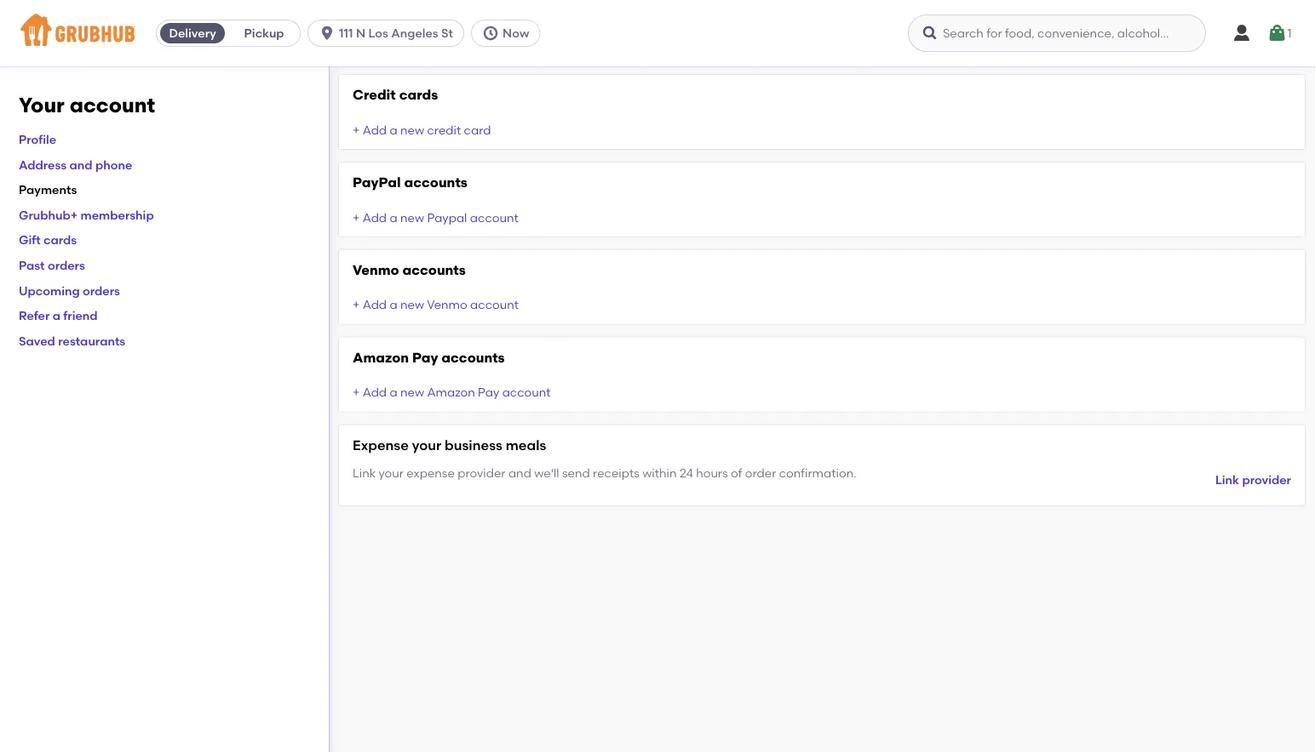 Task type: locate. For each thing, give the bounding box(es) containing it.
1 horizontal spatial svg image
[[1267, 23, 1288, 43]]

+
[[353, 123, 360, 137], [353, 210, 360, 225], [353, 298, 360, 312], [353, 386, 360, 400]]

new for amazon
[[400, 386, 424, 400]]

orders
[[48, 258, 85, 273], [83, 283, 120, 298]]

+ down "venmo accounts"
[[353, 298, 360, 312]]

pay up + add a new amazon pay account link
[[412, 349, 438, 366]]

+ add a new paypal account
[[353, 210, 519, 225]]

friend
[[63, 309, 98, 323]]

add for paypal
[[363, 210, 387, 225]]

pay
[[412, 349, 438, 366], [478, 386, 499, 400]]

0 vertical spatial cards
[[399, 86, 438, 103]]

1 horizontal spatial venmo
[[427, 298, 467, 312]]

+ add a new venmo account link
[[353, 298, 519, 312]]

your
[[412, 437, 441, 453], [379, 466, 404, 481]]

+ add a new venmo account
[[353, 298, 519, 312]]

0 vertical spatial orders
[[48, 258, 85, 273]]

1 vertical spatial your
[[379, 466, 404, 481]]

a right refer
[[53, 309, 60, 323]]

2 add from the top
[[363, 210, 387, 225]]

provider
[[458, 466, 506, 481], [1242, 473, 1291, 487]]

paypal
[[427, 210, 467, 225]]

1 vertical spatial venmo
[[427, 298, 467, 312]]

+ down paypal
[[353, 210, 360, 225]]

venmo
[[353, 262, 399, 278], [427, 298, 467, 312]]

a for amazon
[[390, 386, 398, 400]]

gift cards
[[19, 233, 77, 248]]

new down "amazon pay accounts"
[[400, 386, 424, 400]]

1 horizontal spatial your
[[412, 437, 441, 453]]

4 add from the top
[[363, 386, 387, 400]]

1 vertical spatial accounts
[[402, 262, 466, 278]]

your down expense
[[379, 466, 404, 481]]

24
[[680, 466, 693, 481]]

new left the paypal
[[400, 210, 424, 225]]

0 horizontal spatial link
[[353, 466, 376, 481]]

2 new from the top
[[400, 210, 424, 225]]

orders for upcoming orders
[[83, 283, 120, 298]]

pay up business
[[478, 386, 499, 400]]

0 horizontal spatial your
[[379, 466, 404, 481]]

hours
[[696, 466, 728, 481]]

1 horizontal spatial and
[[508, 466, 531, 481]]

2 + from the top
[[353, 210, 360, 225]]

svg image
[[1267, 23, 1288, 43], [319, 25, 336, 42]]

4 + from the top
[[353, 386, 360, 400]]

account up "amazon pay accounts"
[[470, 298, 519, 312]]

0 vertical spatial accounts
[[404, 174, 468, 191]]

svg image
[[1232, 23, 1252, 43], [482, 25, 499, 42], [922, 25, 939, 42]]

+ down credit
[[353, 123, 360, 137]]

add down "venmo accounts"
[[363, 298, 387, 312]]

new left credit
[[400, 123, 424, 137]]

a down "amazon pay accounts"
[[390, 386, 398, 400]]

1 horizontal spatial amazon
[[427, 386, 475, 400]]

svg image inside the 1 button
[[1267, 23, 1288, 43]]

your for expense
[[412, 437, 441, 453]]

0 vertical spatial amazon
[[353, 349, 409, 366]]

111 n los angeles st button
[[308, 20, 471, 47]]

1 new from the top
[[400, 123, 424, 137]]

link your expense provider and we'll send receipts within 24 hours of order confirmation. link provider
[[353, 466, 1291, 487]]

refer a friend link
[[19, 309, 98, 323]]

venmo up the + add a new venmo account link
[[353, 262, 399, 278]]

a down credit cards at the left top of the page
[[390, 123, 398, 137]]

and inside link your expense provider and we'll send receipts within 24 hours of order confirmation. link provider
[[508, 466, 531, 481]]

+ up expense
[[353, 386, 360, 400]]

add for amazon
[[363, 386, 387, 400]]

payments link
[[19, 183, 77, 197]]

gift cards link
[[19, 233, 77, 248]]

2 vertical spatial accounts
[[441, 349, 505, 366]]

1 vertical spatial cards
[[43, 233, 77, 248]]

expense
[[407, 466, 455, 481]]

svg image for 111 n los angeles st
[[319, 25, 336, 42]]

address and phone link
[[19, 157, 132, 172]]

link
[[353, 466, 376, 481], [1215, 473, 1239, 487]]

new
[[400, 123, 424, 137], [400, 210, 424, 225], [400, 298, 424, 312], [400, 386, 424, 400]]

svg image for 1
[[1267, 23, 1288, 43]]

4 new from the top
[[400, 386, 424, 400]]

cards
[[399, 86, 438, 103], [43, 233, 77, 248]]

saved restaurants link
[[19, 334, 125, 348]]

add down paypal
[[363, 210, 387, 225]]

1 horizontal spatial cards
[[399, 86, 438, 103]]

now button
[[471, 20, 547, 47]]

venmo down "venmo accounts"
[[427, 298, 467, 312]]

3 add from the top
[[363, 298, 387, 312]]

0 vertical spatial your
[[412, 437, 441, 453]]

new down "venmo accounts"
[[400, 298, 424, 312]]

a
[[390, 123, 398, 137], [390, 210, 398, 225], [390, 298, 398, 312], [53, 309, 60, 323], [390, 386, 398, 400]]

1 vertical spatial pay
[[478, 386, 499, 400]]

payments
[[19, 183, 77, 197]]

1 horizontal spatial pay
[[478, 386, 499, 400]]

1 vertical spatial and
[[508, 466, 531, 481]]

0 vertical spatial venmo
[[353, 262, 399, 278]]

accounts up the + add a new venmo account link
[[402, 262, 466, 278]]

gift
[[19, 233, 41, 248]]

account up phone
[[70, 93, 155, 118]]

3 + from the top
[[353, 298, 360, 312]]

account
[[70, 93, 155, 118], [470, 210, 519, 225], [470, 298, 519, 312], [502, 386, 551, 400]]

accounts for paypal accounts
[[404, 174, 468, 191]]

accounts up + add a new amazon pay account link
[[441, 349, 505, 366]]

your inside link your expense provider and we'll send receipts within 24 hours of order confirmation. link provider
[[379, 466, 404, 481]]

accounts
[[404, 174, 468, 191], [402, 262, 466, 278], [441, 349, 505, 366]]

svg image inside the '111 n los angeles st' "button"
[[319, 25, 336, 42]]

0 horizontal spatial provider
[[458, 466, 506, 481]]

3 new from the top
[[400, 298, 424, 312]]

main navigation navigation
[[0, 0, 1315, 66]]

and
[[69, 157, 92, 172], [508, 466, 531, 481]]

a down paypal accounts
[[390, 210, 398, 225]]

grubhub+ membership
[[19, 208, 154, 222]]

111 n los angeles st
[[339, 26, 453, 40]]

amazon down "amazon pay accounts"
[[427, 386, 475, 400]]

your for link
[[379, 466, 404, 481]]

0 vertical spatial and
[[69, 157, 92, 172]]

0 horizontal spatial pay
[[412, 349, 438, 366]]

orders up friend
[[83, 283, 120, 298]]

0 horizontal spatial svg image
[[319, 25, 336, 42]]

orders up upcoming orders
[[48, 258, 85, 273]]

amazon down the + add a new venmo account link
[[353, 349, 409, 366]]

0 horizontal spatial cards
[[43, 233, 77, 248]]

+ add a new amazon pay account link
[[353, 386, 551, 400]]

expense
[[353, 437, 409, 453]]

+ add a new paypal account link
[[353, 210, 519, 225]]

your up the expense
[[412, 437, 441, 453]]

expense your business meals
[[353, 437, 546, 453]]

+ add a new credit card
[[353, 123, 491, 137]]

amazon
[[353, 349, 409, 366], [427, 386, 475, 400]]

0 horizontal spatial svg image
[[482, 25, 499, 42]]

cards up + add a new credit card link
[[399, 86, 438, 103]]

address
[[19, 157, 67, 172]]

saved
[[19, 334, 55, 348]]

accounts for venmo accounts
[[402, 262, 466, 278]]

business
[[445, 437, 502, 453]]

of
[[731, 466, 742, 481]]

cards up past orders link
[[43, 233, 77, 248]]

add up expense
[[363, 386, 387, 400]]

and left we'll
[[508, 466, 531, 481]]

and left phone
[[69, 157, 92, 172]]

order
[[745, 466, 776, 481]]

accounts up + add a new paypal account link
[[404, 174, 468, 191]]

1 + from the top
[[353, 123, 360, 137]]

a down "venmo accounts"
[[390, 298, 398, 312]]

address and phone
[[19, 157, 132, 172]]

a for credit
[[390, 123, 398, 137]]

0 horizontal spatial and
[[69, 157, 92, 172]]

Search for food, convenience, alcohol... search field
[[908, 14, 1206, 52]]

1 vertical spatial orders
[[83, 283, 120, 298]]

1 add from the top
[[363, 123, 387, 137]]

add down credit
[[363, 123, 387, 137]]

credit
[[353, 86, 396, 103]]

amazon pay accounts
[[353, 349, 505, 366]]

add
[[363, 123, 387, 137], [363, 210, 387, 225], [363, 298, 387, 312], [363, 386, 387, 400]]



Task type: describe. For each thing, give the bounding box(es) containing it.
restaurants
[[58, 334, 125, 348]]

a for venmo
[[390, 298, 398, 312]]

pickup
[[244, 26, 284, 40]]

n
[[356, 26, 366, 40]]

send
[[562, 466, 590, 481]]

+ for venmo accounts
[[353, 298, 360, 312]]

credit cards
[[353, 86, 438, 103]]

2 horizontal spatial svg image
[[1232, 23, 1252, 43]]

1 horizontal spatial svg image
[[922, 25, 939, 42]]

orders for past orders
[[48, 258, 85, 273]]

pickup button
[[228, 20, 300, 47]]

1 horizontal spatial link
[[1215, 473, 1239, 487]]

cards for gift cards
[[43, 233, 77, 248]]

1 vertical spatial amazon
[[427, 386, 475, 400]]

0 vertical spatial pay
[[412, 349, 438, 366]]

new for venmo
[[400, 298, 424, 312]]

+ for amazon pay accounts
[[353, 386, 360, 400]]

past orders
[[19, 258, 85, 273]]

svg image inside now button
[[482, 25, 499, 42]]

profile link
[[19, 132, 56, 147]]

angeles
[[391, 26, 438, 40]]

add for venmo
[[363, 298, 387, 312]]

your
[[19, 93, 65, 118]]

+ add a new amazon pay account
[[353, 386, 551, 400]]

card
[[464, 123, 491, 137]]

111
[[339, 26, 353, 40]]

new for credit
[[400, 123, 424, 137]]

phone
[[95, 157, 132, 172]]

past orders link
[[19, 258, 85, 273]]

0 horizontal spatial amazon
[[353, 349, 409, 366]]

new for paypal
[[400, 210, 424, 225]]

+ for paypal accounts
[[353, 210, 360, 225]]

account up meals
[[502, 386, 551, 400]]

delivery button
[[157, 20, 228, 47]]

grubhub+
[[19, 208, 78, 222]]

profile
[[19, 132, 56, 147]]

credit
[[427, 123, 461, 137]]

membership
[[81, 208, 154, 222]]

delivery
[[169, 26, 216, 40]]

cards for credit cards
[[399, 86, 438, 103]]

paypal accounts
[[353, 174, 468, 191]]

refer
[[19, 309, 50, 323]]

grubhub+ membership link
[[19, 208, 154, 222]]

1 horizontal spatial provider
[[1242, 473, 1291, 487]]

now
[[503, 26, 529, 40]]

1 button
[[1267, 18, 1292, 49]]

1
[[1288, 26, 1292, 40]]

confirmation.
[[779, 466, 857, 481]]

+ for credit cards
[[353, 123, 360, 137]]

receipts
[[593, 466, 640, 481]]

paypal
[[353, 174, 401, 191]]

past
[[19, 258, 45, 273]]

upcoming orders
[[19, 283, 120, 298]]

st
[[441, 26, 453, 40]]

0 horizontal spatial venmo
[[353, 262, 399, 278]]

los
[[368, 26, 388, 40]]

upcoming orders link
[[19, 283, 120, 298]]

refer a friend
[[19, 309, 98, 323]]

venmo accounts
[[353, 262, 466, 278]]

upcoming
[[19, 283, 80, 298]]

within
[[642, 466, 677, 481]]

link provider button
[[1215, 465, 1291, 496]]

+ add a new credit card link
[[353, 123, 491, 137]]

saved restaurants
[[19, 334, 125, 348]]

a for paypal
[[390, 210, 398, 225]]

we'll
[[534, 466, 559, 481]]

account right the paypal
[[470, 210, 519, 225]]

meals
[[506, 437, 546, 453]]

your account
[[19, 93, 155, 118]]

add for credit
[[363, 123, 387, 137]]



Task type: vqa. For each thing, say whether or not it's contained in the screenshot.
1st 15–25 from right
no



